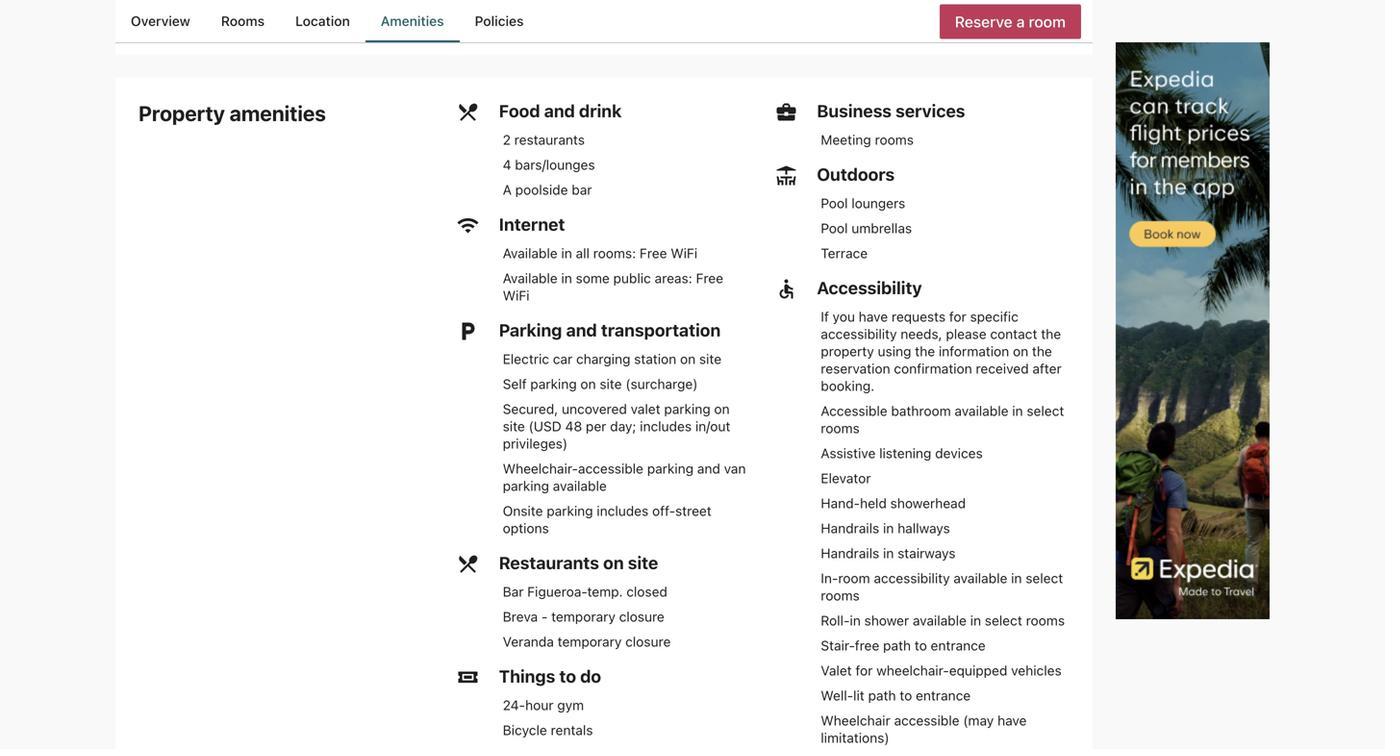 Task type: describe. For each thing, give the bounding box(es) containing it.
rooms down in-
[[821, 588, 860, 604]]

parking up off-
[[647, 461, 694, 477]]

1 vertical spatial for
[[856, 663, 873, 679]]

0 vertical spatial path
[[883, 638, 911, 654]]

2 vertical spatial select
[[985, 613, 1022, 629]]

umbrellas
[[852, 220, 912, 236]]

1 vertical spatial path
[[868, 688, 896, 704]]

in up free
[[850, 613, 861, 629]]

loungers
[[852, 195, 906, 211]]

bar
[[572, 182, 592, 198]]

electric car charging station on site self parking on site (surcharge) secured, uncovered valet parking on site (usd 48 per day; includes in/out privileges) wheelchair-accessible parking and van parking available onsite parking includes off-street options
[[503, 351, 746, 536]]

parking and transportation
[[499, 320, 721, 340]]

1 handrails from the top
[[821, 520, 879, 536]]

specific
[[970, 309, 1019, 325]]

requests
[[892, 309, 946, 325]]

all
[[576, 245, 590, 261]]

0 horizontal spatial wifi
[[503, 287, 530, 303]]

food
[[499, 100, 540, 121]]

1 pool from the top
[[821, 195, 848, 211]]

after
[[1033, 361, 1062, 376]]

and for parking
[[566, 320, 597, 340]]

in up equipped
[[970, 613, 981, 629]]

hallways
[[898, 520, 950, 536]]

valet
[[821, 663, 852, 679]]

internet
[[499, 214, 565, 235]]

(usd
[[529, 418, 562, 434]]

0 vertical spatial for
[[949, 309, 967, 325]]

on right station
[[680, 351, 696, 367]]

business
[[817, 100, 892, 121]]

rentals
[[551, 722, 593, 738]]

using
[[878, 343, 911, 359]]

electric
[[503, 351, 549, 367]]

0 vertical spatial entrance
[[931, 638, 986, 654]]

veranda
[[503, 634, 554, 650]]

parking down wheelchair-
[[503, 478, 549, 494]]

figueroa-
[[527, 584, 587, 600]]

restaurants
[[499, 553, 599, 573]]

1 available from the top
[[503, 245, 558, 261]]

reservation
[[821, 361, 890, 376]]

available in all rooms: free wifi available in some public areas: free wifi
[[503, 245, 723, 303]]

and for food
[[544, 100, 575, 121]]

list containing overview
[[115, 0, 1093, 42]]

in down received
[[1012, 403, 1023, 419]]

48
[[565, 418, 582, 434]]

site down secured,
[[503, 418, 525, 434]]

1 horizontal spatial to
[[900, 688, 912, 704]]

1 vertical spatial temporary
[[558, 634, 622, 650]]

0 vertical spatial information
[[487, 14, 557, 30]]

reserve a room button
[[940, 4, 1081, 39]]

rooms up vehicles
[[1026, 613, 1065, 629]]

a
[[503, 182, 512, 198]]

bars/lounges
[[515, 157, 595, 173]]

station
[[634, 351, 677, 367]]

please
[[946, 326, 987, 342]]

on up uncovered on the left bottom of the page
[[581, 376, 596, 392]]

in down held at the bottom right
[[883, 520, 894, 536]]

onsite
[[503, 503, 543, 519]]

rooms down "accessible"
[[821, 420, 860, 436]]

terrace
[[821, 245, 868, 261]]

this
[[457, 14, 483, 30]]

provided
[[574, 14, 629, 30]]

available down received
[[955, 403, 1009, 419]]

available right shower
[[913, 613, 967, 629]]

meeting rooms
[[821, 132, 914, 148]]

in/out
[[695, 418, 731, 434]]

1 vertical spatial free
[[696, 270, 723, 286]]

bicycle
[[503, 722, 547, 738]]

off-
[[652, 503, 675, 519]]

accessibility
[[817, 277, 922, 298]]

1 horizontal spatial have
[[998, 713, 1027, 729]]

policies link
[[459, 0, 539, 42]]

received
[[976, 361, 1029, 376]]

rooms down 'business services'
[[875, 132, 914, 148]]

rooms link
[[206, 0, 280, 42]]

1 vertical spatial includes
[[597, 503, 649, 519]]

0 vertical spatial includes
[[640, 418, 692, 434]]

closed
[[627, 584, 668, 600]]

food and drink
[[499, 100, 622, 121]]

privileges)
[[503, 436, 568, 452]]

0 vertical spatial accessibility
[[821, 326, 897, 342]]

location
[[295, 13, 350, 29]]

0 horizontal spatial to
[[559, 666, 576, 687]]

per
[[586, 418, 606, 434]]

roll-
[[821, 613, 850, 629]]

devices
[[935, 445, 983, 461]]

assistive
[[821, 445, 876, 461]]

bar
[[503, 584, 524, 600]]

property amenities
[[139, 100, 326, 125]]

this information is provided by our partners.
[[457, 14, 732, 30]]

on up temp.
[[603, 553, 624, 573]]

well-
[[821, 688, 853, 704]]

1 vertical spatial select
[[1026, 570, 1063, 586]]

parking right onsite
[[547, 503, 593, 519]]

wheelchair-
[[877, 663, 949, 679]]

site down charging
[[600, 376, 622, 392]]

on inside if you have requests for specific accessibility needs, please contact the property using the information on the reservation confirmation received after booking. accessible bathroom available in select rooms assistive listening devices elevator hand-held showerhead handrails in hallways handrails in stairways in-room accessibility available in select rooms roll-in shower available in select rooms stair-free path to entrance valet for wheelchair-equipped vehicles well-lit path to entrance wheelchair accessible (may have limitations)
[[1013, 343, 1029, 359]]

1 vertical spatial closure
[[625, 634, 671, 650]]

do
[[580, 666, 601, 687]]

business services
[[817, 100, 965, 121]]

room inside button
[[1029, 13, 1066, 31]]

parking
[[499, 320, 562, 340]]

reserve a room
[[955, 13, 1066, 31]]

things to do
[[499, 666, 601, 687]]

is
[[561, 14, 571, 30]]

secured,
[[503, 401, 558, 417]]

(may
[[963, 713, 994, 729]]

information inside if you have requests for specific accessibility needs, please contact the property using the information on the reservation confirmation received after booking. accessible bathroom available in select rooms assistive listening devices elevator hand-held showerhead handrails in hallways handrails in stairways in-room accessibility available in select rooms roll-in shower available in select rooms stair-free path to entrance valet for wheelchair-equipped vehicles well-lit path to entrance wheelchair accessible (may have limitations)
[[939, 343, 1009, 359]]



Task type: vqa. For each thing, say whether or not it's contained in the screenshot.
Airport associated with Airport transportation
no



Task type: locate. For each thing, give the bounding box(es) containing it.
partners.
[[675, 14, 732, 30]]

2 pool from the top
[[821, 220, 848, 236]]

available
[[955, 403, 1009, 419], [553, 478, 607, 494], [954, 570, 1008, 586], [913, 613, 967, 629]]

select up equipped
[[985, 613, 1022, 629]]

24-hour gym bicycle rentals
[[503, 697, 593, 738]]

-
[[542, 609, 548, 625]]

1 horizontal spatial room
[[1029, 13, 1066, 31]]

path down shower
[[883, 638, 911, 654]]

wheelchair-
[[503, 461, 578, 477]]

pool
[[821, 195, 848, 211], [821, 220, 848, 236]]

overview link
[[115, 0, 206, 42]]

0 vertical spatial select
[[1027, 403, 1064, 419]]

hour
[[525, 697, 554, 713]]

temporary down temp.
[[551, 609, 616, 625]]

1 vertical spatial have
[[998, 713, 1027, 729]]

for up please
[[949, 309, 967, 325]]

0 vertical spatial to
[[915, 638, 927, 654]]

available inside electric car charging station on site self parking on site (surcharge) secured, uncovered valet parking on site (usd 48 per day; includes in/out privileges) wheelchair-accessible parking and van parking available onsite parking includes off-street options
[[553, 478, 607, 494]]

shower
[[864, 613, 909, 629]]

accessible
[[821, 403, 888, 419]]

in left stairways
[[883, 545, 894, 561]]

path
[[883, 638, 911, 654], [868, 688, 896, 704]]

0 vertical spatial and
[[544, 100, 575, 121]]

accessible inside if you have requests for specific accessibility needs, please contact the property using the information on the reservation confirmation received after booking. accessible bathroom available in select rooms assistive listening devices elevator hand-held showerhead handrails in hallways handrails in stairways in-room accessibility available in select rooms roll-in shower available in select rooms stair-free path to entrance valet for wheelchair-equipped vehicles well-lit path to entrance wheelchair accessible (may have limitations)
[[894, 713, 960, 729]]

contact
[[990, 326, 1038, 342]]

site
[[699, 351, 722, 367], [600, 376, 622, 392], [503, 418, 525, 434], [628, 553, 658, 573]]

4
[[503, 157, 511, 173]]

and up restaurants
[[544, 100, 575, 121]]

temp.
[[587, 584, 623, 600]]

drink
[[579, 100, 622, 121]]

select down after
[[1027, 403, 1064, 419]]

0 horizontal spatial have
[[859, 309, 888, 325]]

1 vertical spatial accessibility
[[874, 570, 950, 586]]

0 vertical spatial temporary
[[551, 609, 616, 625]]

wifi
[[671, 245, 698, 261], [503, 287, 530, 303]]

rooms:
[[593, 245, 636, 261]]

have
[[859, 309, 888, 325], [998, 713, 1027, 729]]

0 vertical spatial pool
[[821, 195, 848, 211]]

meeting
[[821, 132, 871, 148]]

stair-
[[821, 638, 855, 654]]

list
[[115, 0, 1093, 42]]

0 horizontal spatial for
[[856, 663, 873, 679]]

handrails up in-
[[821, 545, 879, 561]]

room right a
[[1029, 13, 1066, 31]]

0 horizontal spatial accessible
[[578, 461, 644, 477]]

restaurants on site
[[499, 553, 658, 573]]

public
[[613, 270, 651, 286]]

transportation
[[601, 320, 721, 340]]

2 restaurants 4 bars/lounges a poolside bar
[[503, 132, 595, 198]]

2 vertical spatial to
[[900, 688, 912, 704]]

accessibility
[[821, 326, 897, 342], [874, 570, 950, 586]]

wifi up the parking
[[503, 287, 530, 303]]

wifi up "areas:"
[[671, 245, 698, 261]]

needs,
[[901, 326, 942, 342]]

breva
[[503, 609, 538, 625]]

overview
[[131, 13, 190, 29]]

available up the parking
[[503, 270, 558, 286]]

hand-
[[821, 495, 860, 511]]

pool up terrace
[[821, 220, 848, 236]]

closure
[[619, 609, 665, 625], [625, 634, 671, 650]]

have right (may
[[998, 713, 1027, 729]]

includes left off-
[[597, 503, 649, 519]]

limitations)
[[821, 730, 889, 746]]

1 vertical spatial accessible
[[894, 713, 960, 729]]

some
[[576, 270, 610, 286]]

2 vertical spatial and
[[697, 461, 720, 477]]

0 horizontal spatial room
[[838, 570, 870, 586]]

1 horizontal spatial accessible
[[894, 713, 960, 729]]

to down wheelchair-
[[900, 688, 912, 704]]

room inside if you have requests for specific accessibility needs, please contact the property using the information on the reservation confirmation received after booking. accessible bathroom available in select rooms assistive listening devices elevator hand-held showerhead handrails in hallways handrails in stairways in-room accessibility available in select rooms roll-in shower available in select rooms stair-free path to entrance valet for wheelchair-equipped vehicles well-lit path to entrance wheelchair accessible (may have limitations)
[[838, 570, 870, 586]]

and left van
[[697, 461, 720, 477]]

outdoors
[[817, 164, 895, 185]]

lit
[[853, 688, 865, 704]]

street
[[675, 503, 712, 519]]

available down wheelchair-
[[553, 478, 607, 494]]

in left some
[[561, 270, 572, 286]]

if
[[821, 309, 829, 325]]

poolside
[[515, 182, 568, 198]]

0 vertical spatial handrails
[[821, 520, 879, 536]]

information down please
[[939, 343, 1009, 359]]

pool down outdoors
[[821, 195, 848, 211]]

our
[[651, 14, 672, 30]]

location link
[[280, 0, 365, 42]]

options
[[503, 520, 549, 536]]

entrance down wheelchair-
[[916, 688, 971, 704]]

accessible inside electric car charging station on site self parking on site (surcharge) secured, uncovered valet parking on site (usd 48 per day; includes in/out privileges) wheelchair-accessible parking and van parking available onsite parking includes off-street options
[[578, 461, 644, 477]]

accessible left (may
[[894, 713, 960, 729]]

vehicles
[[1011, 663, 1062, 679]]

temporary
[[551, 609, 616, 625], [558, 634, 622, 650]]

restaurants
[[514, 132, 585, 148]]

path right the lit
[[868, 688, 896, 704]]

things
[[499, 666, 555, 687]]

0 vertical spatial room
[[1029, 13, 1066, 31]]

parking up in/out
[[664, 401, 711, 417]]

in left all at the top left
[[561, 245, 572, 261]]

and up car
[[566, 320, 597, 340]]

1 vertical spatial pool
[[821, 220, 848, 236]]

1 vertical spatial information
[[939, 343, 1009, 359]]

charging
[[576, 351, 631, 367]]

available
[[503, 245, 558, 261], [503, 270, 558, 286]]

bathroom
[[891, 403, 951, 419]]

temporary up do
[[558, 634, 622, 650]]

car
[[553, 351, 573, 367]]

valet
[[631, 401, 661, 417]]

available down internet in the left of the page
[[503, 245, 558, 261]]

a
[[1017, 13, 1025, 31]]

and inside electric car charging station on site self parking on site (surcharge) secured, uncovered valet parking on site (usd 48 per day; includes in/out privileges) wheelchair-accessible parking and van parking available onsite parking includes off-street options
[[697, 461, 720, 477]]

0 vertical spatial free
[[640, 245, 667, 261]]

site right station
[[699, 351, 722, 367]]

stairways
[[898, 545, 956, 561]]

site up closed
[[628, 553, 658, 573]]

0 vertical spatial wifi
[[671, 245, 698, 261]]

2 handrails from the top
[[821, 545, 879, 561]]

0 vertical spatial have
[[859, 309, 888, 325]]

1 horizontal spatial free
[[696, 270, 723, 286]]

2
[[503, 132, 511, 148]]

free up "areas:"
[[640, 245, 667, 261]]

policies
[[475, 13, 524, 29]]

handrails down hand-
[[821, 520, 879, 536]]

includes down valet
[[640, 418, 692, 434]]

entrance up equipped
[[931, 638, 986, 654]]

1 horizontal spatial information
[[939, 343, 1009, 359]]

elevator
[[821, 470, 871, 486]]

gym
[[557, 697, 584, 713]]

property
[[821, 343, 874, 359]]

have down accessibility
[[859, 309, 888, 325]]

1 vertical spatial room
[[838, 570, 870, 586]]

1 horizontal spatial wifi
[[671, 245, 698, 261]]

van
[[724, 461, 746, 477]]

1 vertical spatial wifi
[[503, 287, 530, 303]]

information left is
[[487, 14, 557, 30]]

parking down car
[[530, 376, 577, 392]]

1 vertical spatial and
[[566, 320, 597, 340]]

2 horizontal spatial to
[[915, 638, 927, 654]]

free right "areas:"
[[696, 270, 723, 286]]

2 available from the top
[[503, 270, 558, 286]]

listening
[[879, 445, 932, 461]]

select up vehicles
[[1026, 570, 1063, 586]]

areas:
[[655, 270, 692, 286]]

booking.
[[821, 378, 875, 394]]

0 vertical spatial closure
[[619, 609, 665, 625]]

the
[[1041, 326, 1061, 342], [915, 343, 935, 359], [1032, 343, 1052, 359]]

0 horizontal spatial information
[[487, 14, 557, 30]]

1 vertical spatial handrails
[[821, 545, 879, 561]]

held
[[860, 495, 887, 511]]

accessibility down stairways
[[874, 570, 950, 586]]

0 vertical spatial available
[[503, 245, 558, 261]]

0 vertical spatial accessible
[[578, 461, 644, 477]]

accessible down day;
[[578, 461, 644, 477]]

wheelchair
[[821, 713, 891, 729]]

showerhead
[[890, 495, 966, 511]]

day;
[[610, 418, 636, 434]]

1 horizontal spatial for
[[949, 309, 967, 325]]

confirmation
[[894, 361, 972, 376]]

on down contact
[[1013, 343, 1029, 359]]

to
[[915, 638, 927, 654], [559, 666, 576, 687], [900, 688, 912, 704]]

amenities
[[381, 13, 444, 29]]

in up vehicles
[[1011, 570, 1022, 586]]

accessibility up property
[[821, 326, 897, 342]]

select
[[1027, 403, 1064, 419], [1026, 570, 1063, 586], [985, 613, 1022, 629]]

to up wheelchair-
[[915, 638, 927, 654]]

available down stairways
[[954, 570, 1008, 586]]

to left do
[[559, 666, 576, 687]]

0 horizontal spatial free
[[640, 245, 667, 261]]

1 vertical spatial to
[[559, 666, 576, 687]]

1 vertical spatial entrance
[[916, 688, 971, 704]]

1 vertical spatial available
[[503, 270, 558, 286]]

on up in/out
[[714, 401, 730, 417]]

for down free
[[856, 663, 873, 679]]

you
[[833, 309, 855, 325]]

by
[[633, 14, 648, 30]]

rooms
[[221, 13, 265, 29]]

room up roll-
[[838, 570, 870, 586]]

amenities
[[230, 100, 326, 125]]



